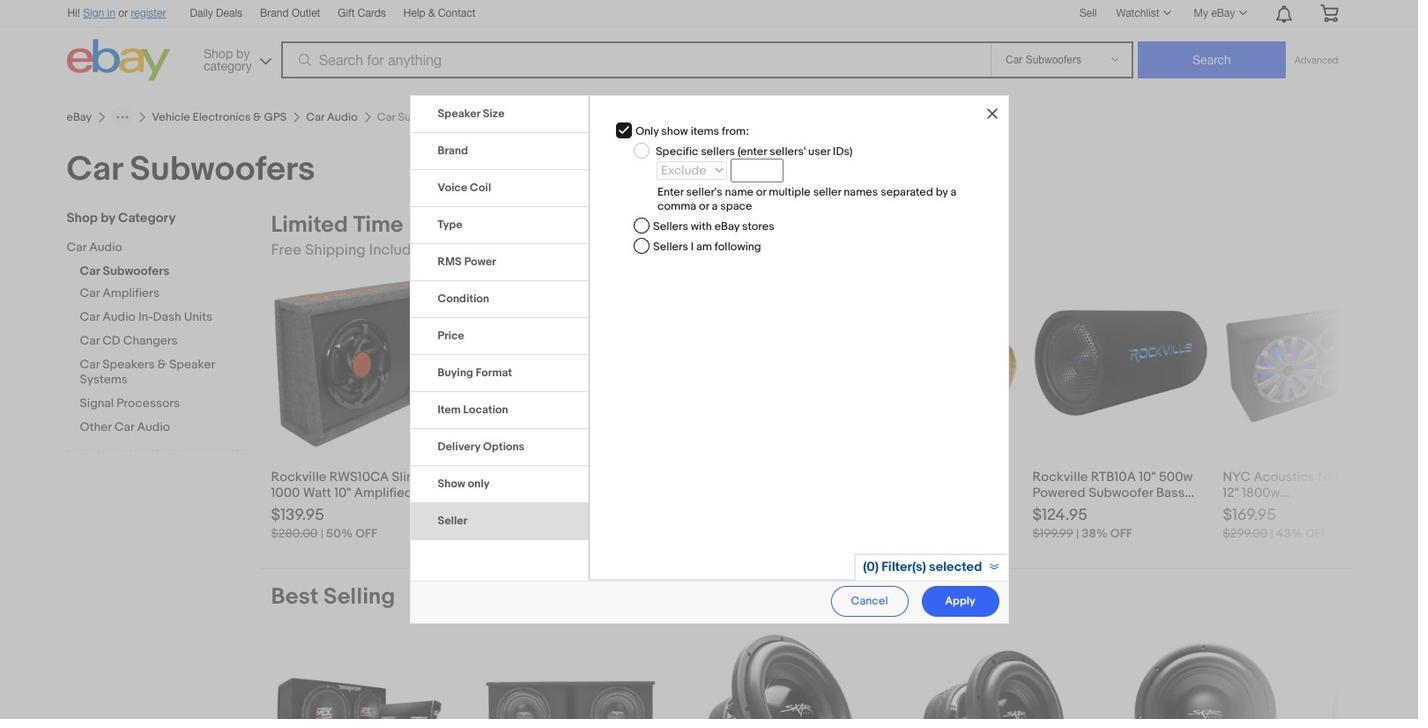 Task type: locate. For each thing, give the bounding box(es) containing it.
bass right +
[[1077, 501, 1106, 517]]

2 sellers from the top
[[653, 240, 688, 254]]

1 vertical spatial subwoofers
[[103, 264, 170, 279]]

mtx tnp212d2 terminator dual 12 inch 400w rms subwoofer image
[[271, 626, 447, 719]]

1 horizontal spatial &
[[253, 110, 262, 124]]

limited time deals free shipping included
[[271, 212, 467, 259]]

dash
[[153, 309, 181, 324]]

help
[[404, 7, 426, 19]]

brand
[[260, 7, 289, 19], [438, 144, 468, 158]]

by right 'shop'
[[101, 210, 115, 227]]

| left 50%
[[321, 526, 323, 541]]

off inside $169.95 $299.00 | 43% off
[[1306, 526, 1328, 541]]

off inside $124.95 $199.99 | 38% off
[[1111, 526, 1133, 541]]

1 | from the left
[[321, 526, 323, 541]]

price
[[438, 329, 465, 343]]

$440.00 text field
[[462, 526, 510, 541]]

1 horizontal spatial ebay
[[715, 220, 740, 234]]

brand for brand outlet
[[260, 7, 289, 19]]

apply
[[945, 594, 976, 608]]

2 horizontal spatial or
[[756, 185, 767, 199]]

apply button
[[922, 586, 999, 617]]

voice
[[438, 181, 467, 195]]

2 off from the left
[[547, 526, 569, 541]]

sellers
[[653, 220, 688, 234], [653, 240, 688, 254]]

tab list
[[410, 96, 589, 540]]

speaker left size at the top left
[[438, 107, 480, 121]]

| left 38%
[[1076, 526, 1079, 541]]

size
[[483, 107, 505, 121]]

or right the in
[[118, 7, 128, 19]]

help & contact link
[[404, 4, 476, 24]]

or
[[118, 7, 128, 19], [756, 185, 767, 199], [699, 199, 709, 213]]

+
[[1065, 501, 1074, 517]]

1 sellers from the top
[[653, 220, 688, 234]]

1 vertical spatial car audio link
[[67, 240, 234, 257]]

multiple
[[769, 185, 811, 199]]

43%
[[1276, 526, 1303, 541]]

only show items from:
[[636, 124, 749, 138]]

1 vertical spatial ebay
[[67, 110, 92, 124]]

$440.00
[[462, 526, 510, 541]]

0 horizontal spatial or
[[118, 7, 128, 19]]

0 vertical spatial ebay
[[1212, 7, 1236, 19]]

by inside enter seller's name or multiple seller names separated by a comma or a space
[[936, 185, 948, 199]]

0 horizontal spatial &
[[157, 357, 166, 372]]

subwoofers down electronics
[[130, 149, 315, 190]]

changers
[[123, 333, 178, 348]]

advanced
[[1295, 55, 1339, 65]]

2 | from the left
[[512, 526, 515, 541]]

|
[[321, 526, 323, 541], [512, 526, 515, 541], [1076, 526, 1079, 541], [1271, 526, 1274, 541]]

other car audio link
[[80, 420, 247, 436]]

1 horizontal spatial deals
[[408, 212, 467, 239]]

sell
[[1080, 7, 1097, 19]]

sell link
[[1072, 7, 1105, 19]]

deals inside "account" navigation
[[216, 7, 243, 19]]

$149.95 $440.00 | 66% off
[[462, 506, 569, 541]]

sellers left i
[[653, 240, 688, 254]]

deals up rms
[[408, 212, 467, 239]]

signal
[[80, 396, 114, 411]]

car subwoofers
[[67, 149, 315, 190]]

sellers down the comma
[[653, 220, 688, 234]]

car audio link
[[306, 110, 358, 124], [67, 240, 234, 257]]

rtb10a
[[1091, 469, 1136, 486]]

category
[[118, 210, 176, 227]]

off for $139.95
[[355, 526, 377, 541]]

skar audio dual 12" 2400w loaded sdr series vented subwoofer enclosure - sdr2x12d4 image
[[483, 626, 659, 719]]

deals right daily
[[216, 7, 243, 19]]

2 horizontal spatial ebay
[[1212, 7, 1236, 19]]

comma
[[658, 199, 697, 213]]

4 off from the left
[[1306, 526, 1328, 541]]

car speakers & speaker systems link
[[80, 357, 247, 389]]

deals inside limited time deals free shipping included
[[408, 212, 467, 239]]

or right name on the top of page
[[756, 185, 767, 199]]

off right 66%
[[547, 526, 569, 541]]

am
[[696, 240, 712, 254]]

None text field
[[731, 159, 784, 182]]

brand for brand
[[438, 144, 468, 158]]

2 horizontal spatial &
[[428, 7, 435, 19]]

daily deals
[[190, 7, 243, 19]]

off for $169.95
[[1306, 526, 1328, 541]]

| inside $149.95 $440.00 | 66% off
[[512, 526, 515, 541]]

ebay inside "account" navigation
[[1212, 7, 1236, 19]]

0 horizontal spatial bass
[[1077, 501, 1106, 517]]

tab list containing speaker size
[[410, 96, 589, 540]]

off inside $149.95 $440.00 | 66% off
[[547, 526, 569, 541]]

coil
[[470, 181, 491, 195]]

subwoofers up amplifiers
[[103, 264, 170, 279]]

audio right the gps
[[327, 110, 358, 124]]

| inside $169.95 $299.00 | 43% off
[[1271, 526, 1274, 541]]

specific sellers (enter sellers' user ids)
[[656, 145, 853, 159]]

1 horizontal spatial by
[[936, 185, 948, 199]]

| inside $124.95 $199.99 | 38% off
[[1076, 526, 1079, 541]]

& left the gps
[[253, 110, 262, 124]]

filter(s)
[[882, 559, 926, 576]]

0 vertical spatial car audio link
[[306, 110, 358, 124]]

0 horizontal spatial by
[[101, 210, 115, 227]]

| inside $139.95 $280.00 | 50% off
[[321, 526, 323, 541]]

vehicle electronics & gps link
[[152, 110, 287, 124]]

audio up cd
[[102, 309, 136, 324]]

banner containing sell
[[58, 0, 1352, 86]]

by right separated
[[936, 185, 948, 199]]

user
[[809, 145, 831, 159]]

$139.95 $280.00 | 50% off
[[271, 506, 377, 541]]

power
[[464, 255, 496, 269]]

shop
[[67, 210, 98, 227]]

bass
[[1157, 485, 1185, 502], [1077, 501, 1106, 517]]

brand inside (0) filter(s) selected dialog
[[438, 144, 468, 158]]

hi!
[[67, 7, 80, 19]]

buying format
[[438, 366, 512, 380]]

audio down shop by category
[[89, 240, 122, 255]]

$199.99
[[1033, 526, 1074, 541]]

$124.95 $199.99 | 38% off
[[1033, 506, 1133, 541]]

my
[[1194, 7, 1209, 19]]

or for multiple
[[756, 185, 767, 199]]

limited
[[271, 212, 348, 239]]

sellers i am following
[[653, 240, 761, 254]]

1 vertical spatial speaker
[[169, 357, 215, 372]]

1 horizontal spatial brand
[[438, 144, 468, 158]]

off right 50%
[[355, 526, 377, 541]]

0 vertical spatial by
[[936, 185, 948, 199]]

or inside "account" navigation
[[118, 7, 128, 19]]

38%
[[1082, 526, 1108, 541]]

type
[[438, 218, 463, 232]]

cancel
[[851, 594, 888, 608]]

only
[[468, 477, 490, 491]]

1 vertical spatial deals
[[408, 212, 467, 239]]

speaker down car cd changers link
[[169, 357, 215, 372]]

0 horizontal spatial deals
[[216, 7, 243, 19]]

daily
[[190, 7, 213, 19]]

3 | from the left
[[1076, 526, 1079, 541]]

1 vertical spatial brand
[[438, 144, 468, 158]]

1 vertical spatial by
[[101, 210, 115, 227]]

in
[[107, 7, 115, 19]]

seller
[[438, 514, 468, 528]]

1 horizontal spatial speaker
[[438, 107, 480, 121]]

a up sellers with ebay stores
[[712, 199, 718, 213]]

included
[[369, 242, 430, 259]]

& down car cd changers link
[[157, 357, 166, 372]]

off
[[355, 526, 377, 541], [547, 526, 569, 541], [1111, 526, 1133, 541], [1306, 526, 1328, 541]]

2 vertical spatial ebay
[[715, 220, 740, 234]]

off right 43%
[[1306, 526, 1328, 541]]

brand outlet link
[[260, 4, 320, 24]]

$169.95 $299.00 | 43% off
[[1223, 506, 1328, 541]]

0 horizontal spatial car audio link
[[67, 240, 234, 257]]

None submit
[[1138, 41, 1286, 78]]

watchlist
[[1117, 7, 1160, 19]]

nyc acoustics nse212l dual 12" 1800w powered/amplified car subwoofer system+led image
[[1223, 301, 1400, 426]]

banner
[[58, 0, 1352, 86]]

0 vertical spatial &
[[428, 7, 435, 19]]

& inside car audio car subwoofers car amplifiers car audio in-dash units car cd changers car speakers & speaker systems signal processors other car audio
[[157, 357, 166, 372]]

0 vertical spatial brand
[[260, 7, 289, 19]]

audio down processors
[[137, 420, 170, 435]]

1 horizontal spatial car audio link
[[306, 110, 358, 124]]

0 vertical spatial subwoofers
[[130, 149, 315, 190]]

ebay inside (0) filter(s) selected dialog
[[715, 220, 740, 234]]

enter
[[658, 185, 684, 199]]

tab list inside (0) filter(s) selected dialog
[[410, 96, 589, 540]]

skar audio zvx-8 d2  900w rms dual 2 spl car subwoofer image
[[906, 626, 1082, 719]]

car audio link right the gps
[[306, 110, 358, 124]]

(0) filter(s) selected button
[[855, 554, 1008, 581]]

1 off from the left
[[355, 526, 377, 541]]

0 vertical spatial deals
[[216, 7, 243, 19]]

0 horizontal spatial brand
[[260, 7, 289, 19]]

1 vertical spatial &
[[253, 110, 262, 124]]

off inside $139.95 $280.00 | 50% off
[[355, 526, 377, 541]]

brand left outlet
[[260, 7, 289, 19]]

items
[[691, 124, 719, 138]]

ebay
[[1212, 7, 1236, 19], [67, 110, 92, 124], [715, 220, 740, 234]]

a right separated
[[951, 185, 957, 199]]

name
[[725, 185, 754, 199]]

or up the 'with'
[[699, 199, 709, 213]]

watchlist link
[[1107, 3, 1179, 24]]

brand outlet
[[260, 7, 320, 19]]

subwoofers inside car audio car subwoofers car amplifiers car audio in-dash units car cd changers car speakers & speaker systems signal processors other car audio
[[103, 264, 170, 279]]

selling
[[323, 584, 395, 611]]

4 | from the left
[[1271, 526, 1274, 541]]

0 horizontal spatial speaker
[[169, 357, 215, 372]]

subwoofer
[[1089, 485, 1154, 502]]

500w
[[1159, 469, 1193, 486]]

| left 43%
[[1271, 526, 1274, 541]]

car audio link down category
[[67, 240, 234, 257]]

brand inside "account" navigation
[[260, 7, 289, 19]]

vehicle electronics & gps
[[152, 110, 287, 124]]

& right help
[[428, 7, 435, 19]]

1 vertical spatial sellers
[[653, 240, 688, 254]]

0 horizontal spatial a
[[712, 199, 718, 213]]

2 vertical spatial &
[[157, 357, 166, 372]]

brand up the voice
[[438, 144, 468, 158]]

| left 66%
[[512, 526, 515, 541]]

off right 38%
[[1111, 526, 1133, 541]]

0 vertical spatial speaker
[[438, 107, 480, 121]]

seller
[[813, 185, 841, 199]]

bass right 10"
[[1157, 485, 1185, 502]]

3 off from the left
[[1111, 526, 1133, 541]]

sign in link
[[83, 7, 115, 19]]

0 vertical spatial sellers
[[653, 220, 688, 234]]

ids)
[[833, 145, 853, 159]]

rockville rtb10a 10" 500w powered subwoofer bass tube + bass remote image
[[1033, 308, 1209, 418]]



Task type: describe. For each thing, give the bounding box(es) containing it.
$280.00
[[271, 526, 318, 541]]

| for $169.95
[[1271, 526, 1274, 541]]

register
[[131, 7, 166, 19]]

sellers'
[[770, 145, 806, 159]]

shipping
[[305, 242, 366, 259]]

cd
[[102, 333, 120, 348]]

1 horizontal spatial or
[[699, 199, 709, 213]]

50%
[[326, 526, 353, 541]]

shop by category
[[67, 210, 176, 227]]

rockville
[[1033, 469, 1088, 486]]

delivery
[[438, 440, 481, 454]]

gift cards link
[[338, 4, 386, 24]]

$169.95
[[1223, 506, 1276, 525]]

hifonics hfx12d4 12 inch 800w car subwoofer image
[[1329, 660, 1418, 719]]

processors
[[117, 396, 180, 411]]

best
[[271, 584, 318, 611]]

$299.00 text field
[[1223, 526, 1268, 541]]

format
[[476, 366, 512, 380]]

time
[[353, 212, 403, 239]]

speakers
[[102, 357, 155, 372]]

outlet
[[292, 7, 320, 19]]

off for $124.95
[[1111, 526, 1133, 541]]

car audio
[[306, 110, 358, 124]]

skar audio 10" shallow mount car subwoofer - black (vd10d4) image
[[1117, 626, 1294, 719]]

or for register
[[118, 7, 128, 19]]

seller's
[[686, 185, 723, 199]]

systems
[[80, 372, 128, 387]]

none text field inside (0) filter(s) selected dialog
[[731, 159, 784, 182]]

1 horizontal spatial a
[[951, 185, 957, 199]]

location
[[463, 403, 508, 417]]

names
[[844, 185, 878, 199]]

buying
[[438, 366, 473, 380]]

1 horizontal spatial bass
[[1157, 485, 1185, 502]]

(0) filter(s) selected dialog
[[0, 0, 1418, 719]]

advanced link
[[1286, 42, 1348, 78]]

space
[[720, 199, 752, 213]]

sellers for sellers i am following
[[653, 240, 688, 254]]

options
[[483, 440, 525, 454]]

0 horizontal spatial ebay
[[67, 110, 92, 124]]

electronics
[[193, 110, 251, 124]]

daily deals link
[[190, 4, 243, 24]]

| for $139.95
[[321, 526, 323, 541]]

car audio in-dash units link
[[80, 309, 247, 326]]

my ebay link
[[1185, 3, 1255, 24]]

rockmat 50 sqft butyl rubber sound deadener material bulk car kit image
[[842, 321, 1019, 406]]

condition
[[438, 292, 489, 306]]

free
[[271, 242, 302, 259]]

$299.00
[[1223, 526, 1268, 541]]

signal processors link
[[80, 396, 247, 413]]

sellers for sellers with ebay stores
[[653, 220, 688, 234]]

cancel button
[[831, 586, 908, 617]]

best selling
[[271, 584, 395, 611]]

cards
[[358, 7, 386, 19]]

your shopping cart image
[[1319, 4, 1340, 22]]

sellers with ebay stores
[[653, 220, 775, 234]]

separated
[[881, 185, 933, 199]]

gift
[[338, 7, 355, 19]]

rockville rtb10a 10" 500w powered subwoofer bass tube + bass remote
[[1033, 469, 1193, 517]]

speaker inside (0) filter(s) selected dialog
[[438, 107, 480, 121]]

delivery options
[[438, 440, 525, 454]]

(enter
[[738, 145, 767, 159]]

sign
[[83, 7, 104, 19]]

car cd changers link
[[80, 333, 247, 350]]

vehicle
[[152, 110, 190, 124]]

with
[[691, 220, 712, 234]]

selected
[[929, 559, 983, 576]]

following
[[715, 240, 761, 254]]

remote
[[1108, 501, 1156, 517]]

only
[[636, 124, 659, 138]]

| for $149.95
[[512, 526, 515, 541]]

& inside "account" navigation
[[428, 7, 435, 19]]

ebay link
[[67, 110, 92, 124]]

10"
[[1139, 469, 1156, 486]]

stores
[[742, 220, 775, 234]]

from:
[[722, 124, 749, 138]]

car amplifiers link
[[80, 286, 247, 302]]

show
[[438, 477, 465, 491]]

66%
[[518, 526, 544, 541]]

account navigation
[[58, 0, 1352, 27]]

my ebay
[[1194, 7, 1236, 19]]

voice coil
[[438, 181, 491, 195]]

$199.99 text field
[[1033, 526, 1074, 541]]

rms power
[[438, 255, 496, 269]]

tube
[[1033, 501, 1063, 517]]

rms
[[438, 255, 462, 269]]

powered
[[1033, 485, 1086, 502]]

speaker inside car audio car subwoofers car amplifiers car audio in-dash units car cd changers car speakers & speaker systems signal processors other car audio
[[169, 357, 215, 372]]

rockville rws10ca slim 1000 watt 10" amplified powered car subwoofer enclosure image
[[271, 275, 447, 451]]

rockville rv8.2a 800 watt dual 8" car subwoofer enclosure+mono amplifier+amp kit image
[[462, 313, 638, 414]]

skar audio evl-12 d2 12 inch car subwoofer image
[[694, 626, 871, 719]]

| for $124.95
[[1076, 526, 1079, 541]]

$280.00 text field
[[271, 526, 318, 541]]

item
[[438, 403, 461, 417]]

off for $149.95
[[547, 526, 569, 541]]

item location
[[438, 403, 508, 417]]

units
[[184, 309, 213, 324]]

show only
[[438, 477, 490, 491]]

hi! sign in or register
[[67, 7, 166, 19]]

$149.95
[[462, 506, 515, 525]]



Task type: vqa. For each thing, say whether or not it's contained in the screenshot.
| inside the $139.95 $280.00 | 50% OFF
yes



